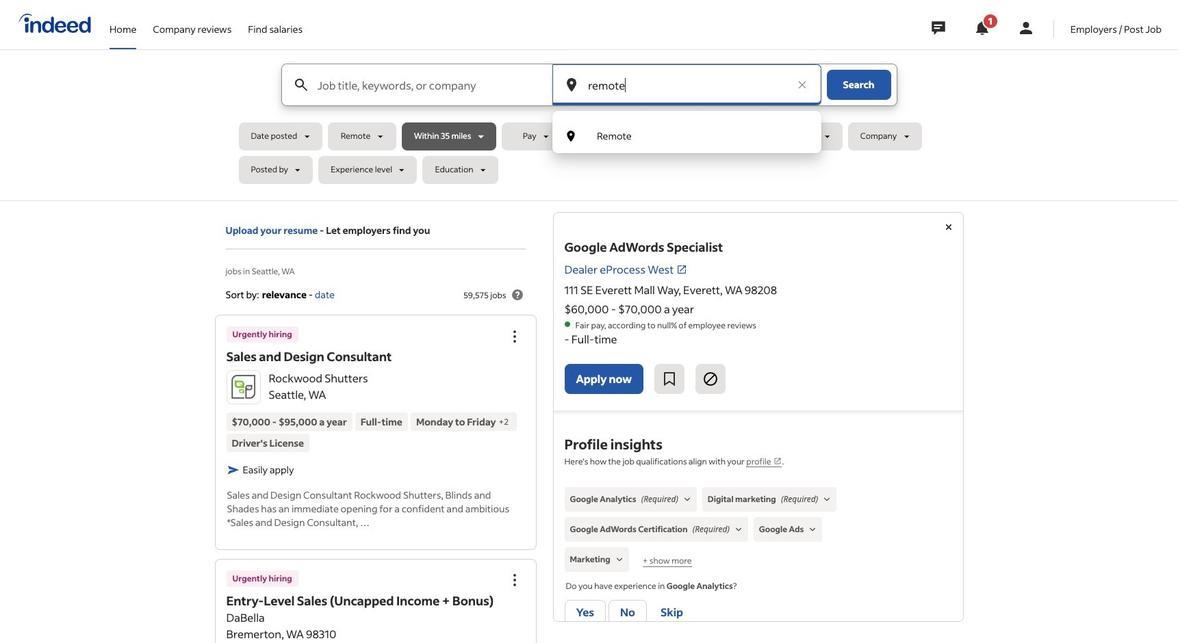 Task type: locate. For each thing, give the bounding box(es) containing it.
job actions for sales and design consultant is collapsed image
[[506, 329, 523, 345]]

clear location input image
[[795, 78, 809, 92]]

save this job image
[[661, 371, 678, 388]]

missing qualification image
[[821, 494, 833, 506], [733, 524, 745, 536], [807, 524, 819, 536], [613, 554, 626, 566]]

close job details image
[[940, 219, 957, 236]]

missing qualification image
[[681, 494, 694, 506]]

messages unread count 0 image
[[930, 14, 947, 42]]

None search field
[[239, 64, 940, 190]]

help icon image
[[509, 287, 526, 303]]

job actions for entry-level sales (uncapped income + bonus) is collapsed image
[[506, 573, 523, 589]]

profile (opens in a new window) image
[[774, 457, 782, 466]]



Task type: describe. For each thing, give the bounding box(es) containing it.
Edit location text field
[[585, 64, 788, 105]]

dealer eprocess west (opens in a new tab) image
[[677, 264, 688, 275]]

company logo image
[[227, 371, 260, 404]]

not interested image
[[702, 371, 719, 388]]

account image
[[1018, 20, 1034, 36]]

search: Job title, keywords, or company text field
[[315, 64, 550, 105]]



Task type: vqa. For each thing, say whether or not it's contained in the screenshot.
clear location input Image
yes



